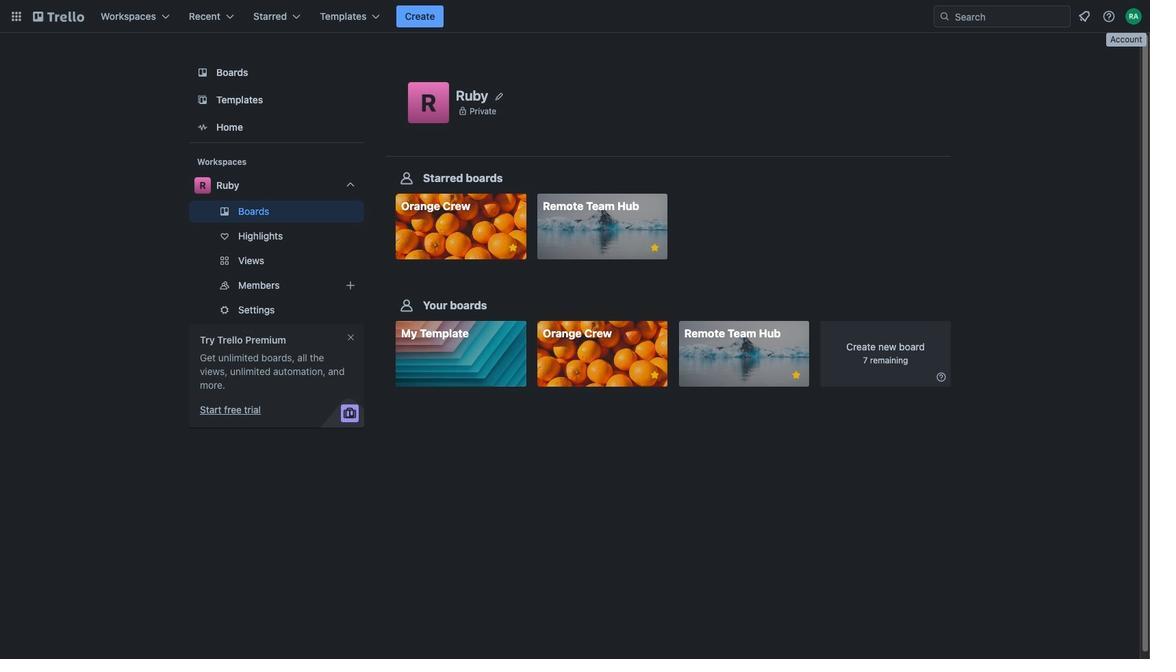 Task type: describe. For each thing, give the bounding box(es) containing it.
click to unstar this board. it will be removed from your starred list. image
[[649, 242, 661, 254]]

ruby anderson (rubyanderson7) image
[[1126, 8, 1142, 25]]

Search field
[[950, 7, 1070, 26]]

open information menu image
[[1102, 10, 1116, 23]]

0 vertical spatial click to unstar this board. it will be removed from your starred list. image
[[507, 242, 519, 254]]

search image
[[939, 11, 950, 22]]

sm image
[[935, 371, 948, 384]]

template board image
[[194, 92, 211, 108]]



Task type: vqa. For each thing, say whether or not it's contained in the screenshot.
the bottommost Starred Icon
no



Task type: locate. For each thing, give the bounding box(es) containing it.
primary element
[[0, 0, 1150, 33]]

back to home image
[[33, 5, 84, 27]]

add image
[[342, 277, 359, 294]]

home image
[[194, 119, 211, 136]]

1 vertical spatial click to unstar this board. it will be removed from your starred list. image
[[790, 369, 803, 382]]

tooltip
[[1106, 33, 1147, 46]]

0 notifications image
[[1076, 8, 1093, 25]]

board image
[[194, 64, 211, 81]]

click to unstar this board. it will be removed from your starred list. image
[[507, 242, 519, 254], [790, 369, 803, 382]]

1 horizontal spatial click to unstar this board. it will be removed from your starred list. image
[[790, 369, 803, 382]]

0 horizontal spatial click to unstar this board. it will be removed from your starred list. image
[[507, 242, 519, 254]]



